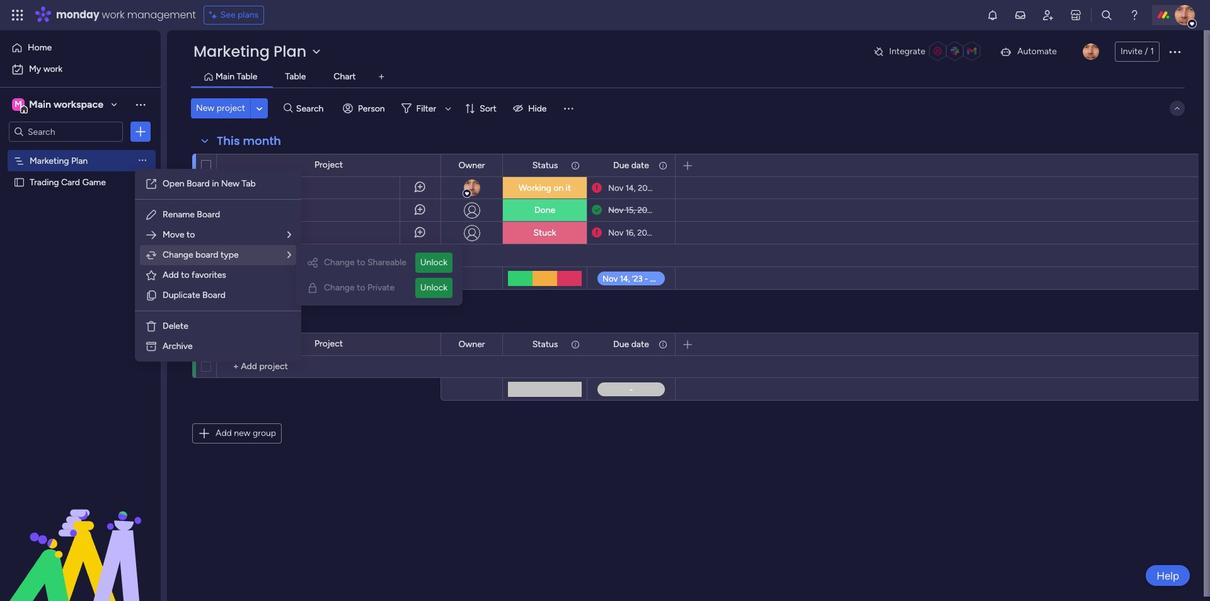 Task type: describe. For each thing, give the bounding box(es) containing it.
my
[[29, 64, 41, 74]]

new
[[234, 428, 251, 439]]

status for 1st due date field from the bottom
[[533, 339, 558, 350]]

unlock for change to private
[[420, 282, 448, 293]]

m
[[15, 99, 22, 110]]

open board in new tab image
[[145, 178, 158, 190]]

v2 search image
[[284, 101, 293, 116]]

sort button
[[460, 98, 504, 119]]

invite / 1 button
[[1115, 42, 1160, 62]]

public board image
[[13, 176, 25, 188]]

integrate button
[[868, 38, 990, 65]]

working
[[519, 183, 551, 193]]

working on it
[[519, 183, 571, 193]]

in
[[212, 178, 219, 189]]

nov for nov 15, 2023
[[608, 206, 624, 215]]

Search field
[[293, 100, 331, 117]]

marketing plan inside list box
[[30, 155, 88, 166]]

1 due from the top
[[613, 160, 629, 171]]

monday marketplace image
[[1070, 9, 1082, 21]]

management
[[127, 8, 196, 22]]

change to private image
[[306, 282, 319, 294]]

0 horizontal spatial 1
[[269, 183, 273, 194]]

add to favorites image
[[145, 269, 158, 282]]

automate
[[1018, 46, 1057, 57]]

open board in new tab
[[163, 178, 256, 189]]

home link
[[8, 38, 153, 58]]

add for add new group
[[216, 428, 232, 439]]

nov 15, 2023
[[608, 206, 656, 215]]

change for change board type
[[163, 250, 193, 260]]

update feed image
[[1014, 9, 1027, 21]]

angle down image
[[256, 104, 263, 113]]

stuck
[[534, 228, 556, 238]]

nov 14, 2023
[[608, 183, 657, 193]]

new project button
[[191, 98, 250, 119]]

rename board image
[[145, 209, 158, 221]]

new inside button
[[196, 103, 215, 113]]

month for next month
[[245, 312, 283, 328]]

Search in workspace field
[[26, 125, 105, 139]]

see
[[220, 9, 236, 20]]

list box containing marketing plan
[[0, 147, 161, 363]]

person button
[[338, 98, 392, 119]]

owner field for 1st due date field from the bottom
[[455, 338, 488, 351]]

automate button
[[995, 42, 1062, 62]]

help image
[[1128, 9, 1141, 21]]

project for 1st due date field from the bottom
[[315, 339, 343, 349]]

open
[[163, 178, 184, 189]]

1 horizontal spatial marketing plan
[[194, 41, 306, 62]]

menu image
[[562, 102, 575, 115]]

next month
[[217, 312, 283, 328]]

change to shareable
[[324, 257, 407, 268]]

on
[[554, 183, 564, 193]]

month for this month
[[243, 133, 281, 149]]

2 owner from the top
[[459, 339, 485, 350]]

lottie animation image
[[0, 474, 161, 601]]

change board type
[[163, 250, 239, 260]]

tab
[[242, 178, 256, 189]]

invite / 1
[[1121, 46, 1154, 57]]

change to shareable image
[[306, 257, 319, 269]]

unlock for change to shareable
[[420, 257, 448, 268]]

board for duplicate
[[202, 290, 226, 301]]

unlock button for private
[[415, 278, 453, 298]]

favorites
[[192, 270, 226, 281]]

nov for nov 16, 2023
[[608, 228, 624, 238]]

see plans
[[220, 9, 259, 20]]

it
[[566, 183, 571, 193]]

sort
[[480, 103, 497, 114]]

workspace options image
[[134, 98, 147, 111]]

0 vertical spatial marketing
[[194, 41, 270, 62]]

home option
[[8, 38, 153, 58]]

this
[[217, 133, 240, 149]]

invite
[[1121, 46, 1143, 57]]

add view image
[[379, 72, 384, 82]]

+ Add project text field
[[223, 359, 435, 374]]

16,
[[626, 228, 635, 238]]

duplicate
[[163, 290, 200, 301]]

work for my
[[43, 64, 62, 74]]

move to
[[163, 229, 195, 240]]

monday work management
[[56, 8, 196, 22]]

add new group button
[[192, 424, 282, 444]]

filter button
[[396, 98, 456, 119]]

to for change to shareable
[[357, 257, 365, 268]]

status field for owner 'field' corresponding to 1st due date field
[[529, 159, 561, 172]]

change board type image
[[145, 249, 158, 262]]

table inside "main table" button
[[237, 71, 257, 82]]

v2 overdue deadline image for nov 14, 2023
[[592, 182, 602, 194]]

status for 1st due date field
[[533, 160, 558, 171]]

arrow down image
[[441, 101, 456, 116]]

list arrow image
[[287, 251, 291, 260]]

2023 for nov 16, 2023
[[638, 228, 656, 238]]

column information image
[[658, 339, 668, 350]]

lottie animation element
[[0, 474, 161, 601]]

2 due date field from the top
[[610, 338, 652, 351]]

delete
[[163, 321, 188, 332]]

1 owner from the top
[[459, 160, 485, 171]]

search everything image
[[1101, 9, 1113, 21]]

board for rename
[[197, 209, 220, 220]]

plans
[[238, 9, 259, 20]]

menu item containing change to shareable
[[306, 253, 453, 273]]

15,
[[626, 206, 636, 215]]

person
[[358, 103, 385, 114]]



Task type: locate. For each thing, give the bounding box(es) containing it.
nov left 14,
[[608, 183, 624, 193]]

date for 1st due date field
[[631, 160, 649, 171]]

game
[[82, 177, 106, 187]]

2 due date from the top
[[613, 339, 649, 350]]

0 vertical spatial due date field
[[610, 159, 652, 172]]

1 status from the top
[[533, 160, 558, 171]]

change
[[163, 250, 193, 260], [324, 257, 355, 268], [324, 282, 355, 293]]

1 table from the left
[[237, 71, 257, 82]]

rename
[[163, 209, 195, 220]]

due date for 1st due date field from the bottom
[[613, 339, 649, 350]]

marketing
[[194, 41, 270, 62], [30, 155, 69, 166]]

list box
[[0, 147, 161, 363]]

work for monday
[[102, 8, 125, 22]]

this month
[[217, 133, 281, 149]]

archive image
[[145, 340, 158, 353]]

1 vertical spatial 1
[[269, 183, 273, 194]]

1 vertical spatial work
[[43, 64, 62, 74]]

0 horizontal spatial table
[[237, 71, 257, 82]]

notifications image
[[987, 9, 999, 21]]

due date field left column information image
[[610, 338, 652, 351]]

board for open
[[187, 178, 210, 189]]

add
[[163, 270, 179, 281], [216, 428, 232, 439]]

board down favorites
[[202, 290, 226, 301]]

marketing inside list box
[[30, 155, 69, 166]]

2 date from the top
[[631, 339, 649, 350]]

tab list
[[191, 67, 1185, 88]]

tab
[[372, 67, 392, 87]]

1 vertical spatial due date field
[[610, 338, 652, 351]]

rename board
[[163, 209, 220, 220]]

v2 overdue deadline image up v2 done deadline image
[[592, 182, 602, 194]]

project down search field
[[315, 159, 343, 170]]

add right the add to favorites image
[[163, 270, 179, 281]]

project 1
[[238, 183, 273, 194]]

2 nov from the top
[[608, 206, 624, 215]]

2 vertical spatial project
[[315, 339, 343, 349]]

2 table from the left
[[285, 71, 306, 82]]

1 2023 from the top
[[638, 183, 657, 193]]

14,
[[626, 183, 636, 193]]

0 vertical spatial status
[[533, 160, 558, 171]]

1 v2 overdue deadline image from the top
[[592, 182, 602, 194]]

filter
[[416, 103, 436, 114]]

board
[[196, 250, 218, 260]]

0 horizontal spatial marketing plan
[[30, 155, 88, 166]]

help
[[1157, 570, 1180, 582]]

new project
[[196, 103, 245, 113]]

due date
[[613, 160, 649, 171], [613, 339, 649, 350]]

month
[[243, 133, 281, 149], [245, 312, 283, 328]]

unlock button right "private"
[[415, 278, 453, 298]]

2 menu item from the top
[[306, 278, 453, 298]]

project right the in
[[238, 183, 267, 194]]

nov
[[608, 183, 624, 193], [608, 206, 624, 215], [608, 228, 624, 238]]

0 vertical spatial plan
[[274, 41, 306, 62]]

nov for nov 14, 2023
[[608, 183, 624, 193]]

1 due date field from the top
[[610, 159, 652, 172]]

0 horizontal spatial james peterson image
[[1083, 43, 1099, 60]]

1 vertical spatial 2023
[[638, 206, 656, 215]]

add left the new
[[216, 428, 232, 439]]

unlock button right shareable
[[415, 253, 453, 273]]

Status field
[[529, 159, 561, 172], [529, 338, 561, 351]]

2 v2 overdue deadline image from the top
[[592, 227, 602, 239]]

to right move
[[187, 229, 195, 240]]

1 nov from the top
[[608, 183, 624, 193]]

1 status field from the top
[[529, 159, 561, 172]]

1 horizontal spatial work
[[102, 8, 125, 22]]

0 vertical spatial add
[[163, 270, 179, 281]]

date left column information image
[[631, 339, 649, 350]]

v2 overdue deadline image down v2 done deadline image
[[592, 227, 602, 239]]

integrate
[[889, 46, 926, 57]]

change right "change to private" icon
[[324, 282, 355, 293]]

0 vertical spatial board
[[187, 178, 210, 189]]

2 vertical spatial board
[[202, 290, 226, 301]]

2023
[[638, 183, 657, 193], [638, 206, 656, 215], [638, 228, 656, 238]]

project up + add project "text field"
[[315, 339, 343, 349]]

work right my
[[43, 64, 62, 74]]

new right the in
[[221, 178, 240, 189]]

2 unlock from the top
[[420, 282, 448, 293]]

my work option
[[8, 59, 153, 79]]

marketing plan up trading card game
[[30, 155, 88, 166]]

unlock right "private"
[[420, 282, 448, 293]]

card
[[61, 177, 80, 187]]

my work
[[29, 64, 62, 74]]

due up 14,
[[613, 160, 629, 171]]

1 vertical spatial unlock
[[420, 282, 448, 293]]

main workspace
[[29, 98, 103, 110]]

menu item up "private"
[[306, 253, 453, 273]]

to
[[187, 229, 195, 240], [357, 257, 365, 268], [181, 270, 190, 281], [357, 282, 365, 293]]

select product image
[[11, 9, 24, 21]]

2 owner field from the top
[[455, 338, 488, 351]]

plan up the card
[[71, 155, 88, 166]]

1 vertical spatial menu item
[[306, 278, 453, 298]]

1 horizontal spatial table
[[285, 71, 306, 82]]

table inside table 'button'
[[285, 71, 306, 82]]

0 vertical spatial due date
[[613, 160, 649, 171]]

2023 right 14,
[[638, 183, 657, 193]]

main inside button
[[216, 71, 235, 82]]

james peterson image right help icon
[[1175, 5, 1195, 25]]

due date left column information image
[[613, 339, 649, 350]]

archive
[[163, 341, 193, 352]]

workspace
[[54, 98, 103, 110]]

1 vertical spatial v2 overdue deadline image
[[592, 227, 602, 239]]

unlock button for shareable
[[415, 253, 453, 273]]

0 vertical spatial unlock
[[420, 257, 448, 268]]

plan
[[274, 41, 306, 62], [71, 155, 88, 166]]

1 vertical spatial owner
[[459, 339, 485, 350]]

2 vertical spatial nov
[[608, 228, 624, 238]]

change right change to shareable 'icon'
[[324, 257, 355, 268]]

to up duplicate
[[181, 270, 190, 281]]

option
[[0, 149, 161, 152]]

unlock button
[[415, 253, 453, 273], [415, 278, 453, 298]]

add to favorites
[[163, 270, 226, 281]]

0 vertical spatial main
[[216, 71, 235, 82]]

add for add to favorites
[[163, 270, 179, 281]]

plan up table 'button'
[[274, 41, 306, 62]]

project
[[217, 103, 245, 113]]

duplicate board
[[163, 290, 226, 301]]

options image down workspace options icon
[[134, 125, 147, 138]]

0 horizontal spatial marketing
[[30, 155, 69, 166]]

change to private
[[324, 282, 395, 293]]

table button
[[282, 70, 309, 84]]

to up change to private
[[357, 257, 365, 268]]

main for main table
[[216, 71, 235, 82]]

3 nov from the top
[[608, 228, 624, 238]]

nov left '16,'
[[608, 228, 624, 238]]

delete image
[[145, 320, 158, 333]]

my work link
[[8, 59, 153, 79]]

main inside workspace selection element
[[29, 98, 51, 110]]

to left "private"
[[357, 282, 365, 293]]

chart
[[334, 71, 356, 82]]

0 horizontal spatial work
[[43, 64, 62, 74]]

2023 for nov 14, 2023
[[638, 183, 657, 193]]

1 vertical spatial status field
[[529, 338, 561, 351]]

hide button
[[508, 98, 554, 119]]

1 vertical spatial month
[[245, 312, 283, 328]]

1 vertical spatial marketing plan
[[30, 155, 88, 166]]

add new group
[[216, 428, 276, 439]]

2 vertical spatial 2023
[[638, 228, 656, 238]]

2 unlock button from the top
[[415, 278, 453, 298]]

0 horizontal spatial options image
[[134, 125, 147, 138]]

1 horizontal spatial add
[[216, 428, 232, 439]]

trading card game
[[30, 177, 106, 187]]

1 horizontal spatial new
[[221, 178, 240, 189]]

date for 1st due date field from the bottom
[[631, 339, 649, 350]]

monday
[[56, 8, 99, 22]]

0 vertical spatial options image
[[1168, 44, 1183, 59]]

1 horizontal spatial plan
[[274, 41, 306, 62]]

done
[[535, 205, 555, 216]]

main
[[216, 71, 235, 82], [29, 98, 51, 110]]

column information image
[[571, 160, 581, 171], [658, 160, 668, 171], [571, 339, 581, 350]]

2 status field from the top
[[529, 338, 561, 351]]

owner
[[459, 160, 485, 171], [459, 339, 485, 350]]

2 status from the top
[[533, 339, 558, 350]]

1 vertical spatial date
[[631, 339, 649, 350]]

1 owner field from the top
[[455, 159, 488, 172]]

3 2023 from the top
[[638, 228, 656, 238]]

1 vertical spatial plan
[[71, 155, 88, 166]]

1 inside button
[[1151, 46, 1154, 57]]

0 vertical spatial date
[[631, 160, 649, 171]]

owner field for 1st due date field
[[455, 159, 488, 172]]

0 vertical spatial owner field
[[455, 159, 488, 172]]

1 vertical spatial options image
[[134, 125, 147, 138]]

work right monday
[[102, 8, 125, 22]]

0 vertical spatial 1
[[1151, 46, 1154, 57]]

0 vertical spatial 2023
[[638, 183, 657, 193]]

v2 done deadline image
[[592, 204, 602, 216]]

duplicate board image
[[145, 289, 158, 302]]

main table
[[216, 71, 257, 82]]

1 vertical spatial add
[[216, 428, 232, 439]]

month down the 'angle down' icon
[[243, 133, 281, 149]]

1 vertical spatial new
[[221, 178, 240, 189]]

menu item containing change to private
[[306, 278, 453, 298]]

2023 right 15,
[[638, 206, 656, 215]]

2023 right '16,'
[[638, 228, 656, 238]]

due date for 1st due date field
[[613, 160, 649, 171]]

james peterson image left invite
[[1083, 43, 1099, 60]]

marketing plan button
[[191, 41, 327, 62]]

1 vertical spatial due
[[613, 339, 629, 350]]

main for main workspace
[[29, 98, 51, 110]]

0 vertical spatial project
[[315, 159, 343, 170]]

james peterson image
[[1175, 5, 1195, 25], [1083, 43, 1099, 60]]

change for change to shareable
[[324, 257, 355, 268]]

options image right /
[[1168, 44, 1183, 59]]

0 horizontal spatial plan
[[71, 155, 88, 166]]

options image
[[1168, 44, 1183, 59], [134, 125, 147, 138]]

to for change to private
[[357, 282, 365, 293]]

add inside add new group button
[[216, 428, 232, 439]]

workspace image
[[12, 98, 25, 112]]

Due date field
[[610, 159, 652, 172], [610, 338, 652, 351]]

hide
[[528, 103, 547, 114]]

collapse image
[[1173, 103, 1183, 113]]

1
[[1151, 46, 1154, 57], [269, 183, 273, 194]]

project for 1st due date field
[[315, 159, 343, 170]]

0 vertical spatial status field
[[529, 159, 561, 172]]

marketing plan
[[194, 41, 306, 62], [30, 155, 88, 166]]

unlock right shareable
[[420, 257, 448, 268]]

to for move to
[[187, 229, 195, 240]]

project
[[315, 159, 343, 170], [238, 183, 267, 194], [315, 339, 343, 349]]

2 due from the top
[[613, 339, 629, 350]]

2023 for nov 15, 2023
[[638, 206, 656, 215]]

1 vertical spatial marketing
[[30, 155, 69, 166]]

1 unlock button from the top
[[415, 253, 453, 273]]

table
[[237, 71, 257, 82], [285, 71, 306, 82]]

change for change to private
[[324, 282, 355, 293]]

list arrow image
[[287, 231, 291, 240]]

1 horizontal spatial james peterson image
[[1175, 5, 1195, 25]]

due date field up 14,
[[610, 159, 652, 172]]

0 vertical spatial nov
[[608, 183, 624, 193]]

type
[[221, 250, 239, 260]]

new left the project
[[196, 103, 215, 113]]

v2 overdue deadline image for nov 16, 2023
[[592, 227, 602, 239]]

0 vertical spatial marketing plan
[[194, 41, 306, 62]]

next
[[217, 312, 242, 328]]

tab list containing main table
[[191, 67, 1185, 88]]

month right next
[[245, 312, 283, 328]]

1 vertical spatial owner field
[[455, 338, 488, 351]]

1 right /
[[1151, 46, 1154, 57]]

month inside "this month" field
[[243, 133, 281, 149]]

This month field
[[214, 133, 284, 149]]

0 vertical spatial due
[[613, 160, 629, 171]]

date up nov 14, 2023
[[631, 160, 649, 171]]

1 horizontal spatial 1
[[1151, 46, 1154, 57]]

work
[[102, 8, 125, 22], [43, 64, 62, 74]]

new
[[196, 103, 215, 113], [221, 178, 240, 189]]

1 horizontal spatial marketing
[[194, 41, 270, 62]]

home
[[28, 42, 52, 53]]

0 vertical spatial james peterson image
[[1175, 5, 1195, 25]]

Owner field
[[455, 159, 488, 172], [455, 338, 488, 351]]

1 vertical spatial project
[[238, 183, 267, 194]]

board right rename
[[197, 209, 220, 220]]

0 horizontal spatial add
[[163, 270, 179, 281]]

marketing up trading
[[30, 155, 69, 166]]

invite members image
[[1042, 9, 1055, 21]]

work inside 'option'
[[43, 64, 62, 74]]

1 vertical spatial james peterson image
[[1083, 43, 1099, 60]]

1 horizontal spatial options image
[[1168, 44, 1183, 59]]

nov left 15,
[[608, 206, 624, 215]]

main right workspace image
[[29, 98, 51, 110]]

chart button
[[331, 70, 359, 84]]

0 horizontal spatial new
[[196, 103, 215, 113]]

trading
[[30, 177, 59, 187]]

due left column information image
[[613, 339, 629, 350]]

shareable
[[368, 257, 407, 268]]

1 vertical spatial unlock button
[[415, 278, 453, 298]]

1 menu item from the top
[[306, 253, 453, 273]]

0 vertical spatial owner
[[459, 160, 485, 171]]

1 vertical spatial nov
[[608, 206, 624, 215]]

workspace selection element
[[12, 97, 105, 113]]

marketing up main table
[[194, 41, 270, 62]]

v2 overdue deadline image
[[592, 182, 602, 194], [592, 227, 602, 239]]

1 vertical spatial status
[[533, 339, 558, 350]]

board left the in
[[187, 178, 210, 189]]

move to image
[[145, 229, 158, 241]]

move
[[163, 229, 184, 240]]

/
[[1145, 46, 1148, 57]]

1 vertical spatial due date
[[613, 339, 649, 350]]

group
[[253, 428, 276, 439]]

main up new project
[[216, 71, 235, 82]]

due date up 14,
[[613, 160, 649, 171]]

1 vertical spatial main
[[29, 98, 51, 110]]

main table button
[[212, 70, 261, 84]]

table down marketing plan button
[[237, 71, 257, 82]]

due
[[613, 160, 629, 171], [613, 339, 629, 350]]

1 unlock from the top
[[420, 257, 448, 268]]

1 vertical spatial board
[[197, 209, 220, 220]]

0 vertical spatial menu item
[[306, 253, 453, 273]]

1 horizontal spatial main
[[216, 71, 235, 82]]

1 right tab
[[269, 183, 273, 194]]

menu item
[[306, 253, 453, 273], [306, 278, 453, 298]]

0 vertical spatial new
[[196, 103, 215, 113]]

2 2023 from the top
[[638, 206, 656, 215]]

1 date from the top
[[631, 160, 649, 171]]

change down move to
[[163, 250, 193, 260]]

status field for 1st due date field from the bottom's owner 'field'
[[529, 338, 561, 351]]

0 vertical spatial unlock button
[[415, 253, 453, 273]]

to for add to favorites
[[181, 270, 190, 281]]

0 vertical spatial work
[[102, 8, 125, 22]]

0 horizontal spatial main
[[29, 98, 51, 110]]

table up v2 search icon
[[285, 71, 306, 82]]

0 vertical spatial month
[[243, 133, 281, 149]]

0 vertical spatial v2 overdue deadline image
[[592, 182, 602, 194]]

help button
[[1146, 565, 1190, 586]]

menu item down shareable
[[306, 278, 453, 298]]

date
[[631, 160, 649, 171], [631, 339, 649, 350]]

private
[[368, 282, 395, 293]]

1 due date from the top
[[613, 160, 649, 171]]

see plans button
[[203, 6, 264, 25]]

nov 16, 2023
[[608, 228, 656, 238]]

marketing plan up main table
[[194, 41, 306, 62]]



Task type: vqa. For each thing, say whether or not it's contained in the screenshot.
Marketing Plan button
yes



